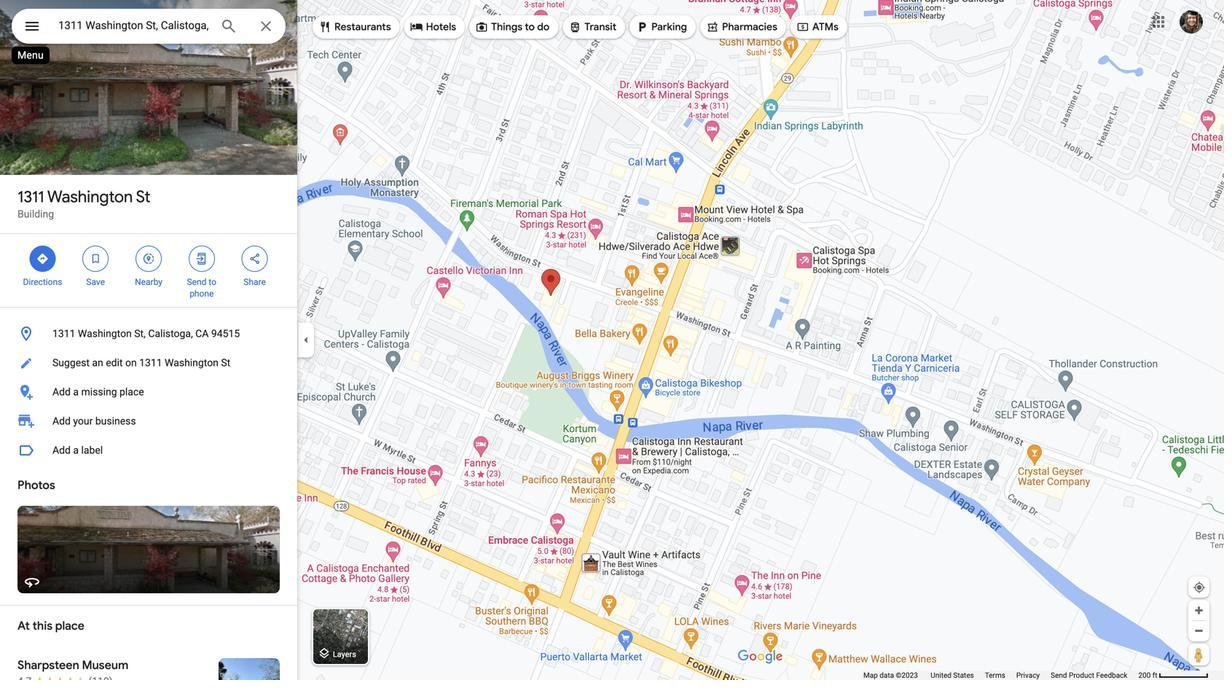 Task type: locate. For each thing, give the bounding box(es) containing it.
place right this
[[55, 618, 84, 633]]

1 vertical spatial add
[[52, 415, 71, 427]]

0 horizontal spatial 1311
[[17, 187, 44, 207]]

footer
[[864, 671, 1139, 680]]

add your business
[[52, 415, 136, 427]]

1 horizontal spatial st
[[221, 357, 231, 369]]

st
[[136, 187, 151, 207], [221, 357, 231, 369]]

phone
[[190, 289, 214, 299]]

washington for st,
[[78, 328, 132, 340]]

product
[[1069, 671, 1095, 680]]

footer containing map data ©2023
[[864, 671, 1139, 680]]

send product feedback
[[1051, 671, 1128, 680]]

washington inside 'button'
[[78, 328, 132, 340]]

send product feedback button
[[1051, 671, 1128, 680]]

actions for 1311 washington st region
[[0, 234, 297, 307]]

a left missing
[[73, 386, 79, 398]]

add
[[52, 386, 71, 398], [52, 415, 71, 427], [52, 444, 71, 456]]

2 add from the top
[[52, 415, 71, 427]]

1311 up suggest at left bottom
[[52, 328, 75, 340]]

this
[[32, 618, 53, 633]]

 search field
[[12, 9, 286, 47]]

2 vertical spatial add
[[52, 444, 71, 456]]

1 vertical spatial 1311
[[52, 328, 75, 340]]

send for send to phone
[[187, 277, 207, 287]]

to up phone
[[209, 277, 217, 287]]

©2023
[[896, 671, 918, 680]]

0 horizontal spatial to
[[209, 277, 217, 287]]

0 vertical spatial 1311
[[17, 187, 44, 207]]

calistoga,
[[148, 328, 193, 340]]

place down the on
[[120, 386, 144, 398]]

1311 washington st, calistoga, ca 94515
[[52, 328, 240, 340]]

on
[[125, 357, 137, 369]]

add inside add a label button
[[52, 444, 71, 456]]

add a missing place button
[[0, 378, 297, 407]]


[[23, 16, 41, 37]]

1311
[[17, 187, 44, 207], [52, 328, 75, 340], [139, 357, 162, 369]]

a for label
[[73, 444, 79, 456]]

washington inside button
[[165, 357, 219, 369]]

states
[[954, 671, 974, 680]]

st,
[[134, 328, 146, 340]]

zoom out image
[[1194, 625, 1205, 636]]

1 a from the top
[[73, 386, 79, 398]]

privacy button
[[1017, 671, 1040, 680]]

0 vertical spatial washington
[[47, 187, 133, 207]]

washington
[[47, 187, 133, 207], [78, 328, 132, 340], [165, 357, 219, 369]]

send up phone
[[187, 277, 207, 287]]

1311 inside 1311 washington st building
[[17, 187, 44, 207]]

zoom in image
[[1194, 605, 1205, 616]]

1311 inside 'button'
[[52, 328, 75, 340]]

3 add from the top
[[52, 444, 71, 456]]

building
[[17, 208, 54, 220]]

 parking
[[636, 19, 687, 35]]

1 vertical spatial place
[[55, 618, 84, 633]]

1 horizontal spatial place
[[120, 386, 144, 398]]

missing
[[81, 386, 117, 398]]

google maps element
[[0, 0, 1225, 680]]

museum
[[82, 658, 129, 673]]

sharpsteen
[[17, 658, 79, 673]]

to
[[525, 20, 535, 34], [209, 277, 217, 287]]

2 vertical spatial washington
[[165, 357, 219, 369]]


[[569, 19, 582, 35]]

map
[[864, 671, 878, 680]]

1 vertical spatial send
[[1051, 671, 1068, 680]]

1 vertical spatial to
[[209, 277, 217, 287]]

0 vertical spatial to
[[525, 20, 535, 34]]

sharpsteen museum
[[17, 658, 129, 673]]

add a label
[[52, 444, 103, 456]]

1311 up "building"
[[17, 187, 44, 207]]

1 vertical spatial a
[[73, 444, 79, 456]]

business
[[95, 415, 136, 427]]

0 horizontal spatial st
[[136, 187, 151, 207]]

2 horizontal spatial 1311
[[139, 357, 162, 369]]

0 vertical spatial st
[[136, 187, 151, 207]]

 transit
[[569, 19, 617, 35]]

0 vertical spatial a
[[73, 386, 79, 398]]

washington inside 1311 washington st building
[[47, 187, 133, 207]]

parking
[[652, 20, 687, 34]]

a
[[73, 386, 79, 398], [73, 444, 79, 456]]

send left product
[[1051, 671, 1068, 680]]

1311 inside button
[[139, 357, 162, 369]]

1 vertical spatial st
[[221, 357, 231, 369]]

a left label
[[73, 444, 79, 456]]

2 a from the top
[[73, 444, 79, 456]]

add left label
[[52, 444, 71, 456]]

send
[[187, 277, 207, 287], [1051, 671, 1068, 680]]

1 horizontal spatial to
[[525, 20, 535, 34]]

1 horizontal spatial send
[[1051, 671, 1068, 680]]

0 horizontal spatial place
[[55, 618, 84, 633]]

terms
[[985, 671, 1006, 680]]

st down 94515
[[221, 357, 231, 369]]

1311 washington st main content
[[0, 0, 297, 680]]

2 vertical spatial 1311
[[139, 357, 162, 369]]


[[142, 251, 155, 267]]

suggest
[[52, 357, 90, 369]]

at this place
[[17, 618, 84, 633]]

photos
[[17, 478, 55, 493]]

place
[[120, 386, 144, 398], [55, 618, 84, 633]]

nearby
[[135, 277, 162, 287]]

st inside button
[[221, 357, 231, 369]]

washington up "building"
[[47, 187, 133, 207]]

add left your at the left of the page
[[52, 415, 71, 427]]

transit
[[585, 20, 617, 34]]

washington down ca
[[165, 357, 219, 369]]

1 vertical spatial washington
[[78, 328, 132, 340]]

send inside button
[[1051, 671, 1068, 680]]

0 vertical spatial place
[[120, 386, 144, 398]]

layers
[[333, 650, 356, 659]]

do
[[537, 20, 550, 34]]

None field
[[58, 17, 208, 34]]

add inside add a missing place button
[[52, 386, 71, 398]]

1311 Washington St, Calistoga, CA 94515 field
[[12, 9, 286, 44]]

add inside add your business link
[[52, 415, 71, 427]]

privacy
[[1017, 671, 1040, 680]]

 button
[[12, 9, 52, 47]]

1 add from the top
[[52, 386, 71, 398]]

washington up "an"
[[78, 328, 132, 340]]

0 vertical spatial add
[[52, 386, 71, 398]]


[[410, 19, 423, 35]]

st up 
[[136, 187, 151, 207]]

1 horizontal spatial 1311
[[52, 328, 75, 340]]


[[797, 19, 810, 35]]

1311 right the on
[[139, 357, 162, 369]]

send inside send to phone
[[187, 277, 207, 287]]

to left the do
[[525, 20, 535, 34]]

94515
[[211, 328, 240, 340]]

restaurants
[[335, 20, 391, 34]]

1311 for st,
[[52, 328, 75, 340]]

at
[[17, 618, 30, 633]]

add down suggest at left bottom
[[52, 386, 71, 398]]

1311 for st
[[17, 187, 44, 207]]

0 horizontal spatial send
[[187, 277, 207, 287]]

0 vertical spatial send
[[187, 277, 207, 287]]



Task type: vqa. For each thing, say whether or not it's contained in the screenshot.
search box
no



Task type: describe. For each thing, give the bounding box(es) containing it.

[[36, 251, 49, 267]]


[[319, 19, 332, 35]]

pharmacies
[[722, 20, 778, 34]]

data
[[880, 671, 894, 680]]

add for add a label
[[52, 444, 71, 456]]

label
[[81, 444, 103, 456]]

google account: giulia masi  
(giulia.masi@adept.ai) image
[[1180, 10, 1203, 34]]

send to phone
[[187, 277, 217, 299]]

add for add your business
[[52, 415, 71, 427]]


[[706, 19, 719, 35]]

terms button
[[985, 671, 1006, 680]]

feedback
[[1097, 671, 1128, 680]]

200 ft
[[1139, 671, 1158, 680]]


[[636, 19, 649, 35]]

 things to do
[[475, 19, 550, 35]]

ft
[[1153, 671, 1158, 680]]

to inside send to phone
[[209, 277, 217, 287]]


[[475, 19, 488, 35]]

200
[[1139, 671, 1151, 680]]

 restaurants
[[319, 19, 391, 35]]

1311 washington st, calistoga, ca 94515 button
[[0, 319, 297, 348]]

sharpsteen museum link
[[0, 647, 297, 680]]

1311 washington st building
[[17, 187, 151, 220]]

hotels
[[426, 20, 456, 34]]

united states button
[[931, 671, 974, 680]]

place inside button
[[120, 386, 144, 398]]

washington for st
[[47, 187, 133, 207]]

 hotels
[[410, 19, 456, 35]]

add a missing place
[[52, 386, 144, 398]]

suggest an edit on 1311 washington st button
[[0, 348, 297, 378]]

st inside 1311 washington st building
[[136, 187, 151, 207]]

add a label button
[[0, 436, 297, 465]]


[[248, 251, 261, 267]]

footer inside google maps element
[[864, 671, 1139, 680]]

show your location image
[[1193, 581, 1206, 594]]

your
[[73, 415, 93, 427]]

 pharmacies
[[706, 19, 778, 35]]

map data ©2023
[[864, 671, 920, 680]]

an
[[92, 357, 103, 369]]

save
[[86, 277, 105, 287]]

a for missing
[[73, 386, 79, 398]]

collapse side panel image
[[298, 332, 314, 348]]

 atms
[[797, 19, 839, 35]]

send for send product feedback
[[1051, 671, 1068, 680]]

edit
[[106, 357, 123, 369]]

ca
[[195, 328, 209, 340]]


[[195, 251, 208, 267]]

things
[[491, 20, 523, 34]]

add for add a missing place
[[52, 386, 71, 398]]

share
[[244, 277, 266, 287]]

none field inside 1311 washington st, calistoga, ca 94515 field
[[58, 17, 208, 34]]

add your business link
[[0, 407, 297, 436]]

to inside the  things to do
[[525, 20, 535, 34]]

atms
[[813, 20, 839, 34]]

show street view coverage image
[[1189, 644, 1210, 666]]


[[89, 251, 102, 267]]

4.7 stars 110 reviews image
[[17, 674, 113, 680]]

suggest an edit on 1311 washington st
[[52, 357, 231, 369]]

directions
[[23, 277, 62, 287]]

united states
[[931, 671, 974, 680]]

united
[[931, 671, 952, 680]]

200 ft button
[[1139, 671, 1209, 680]]



